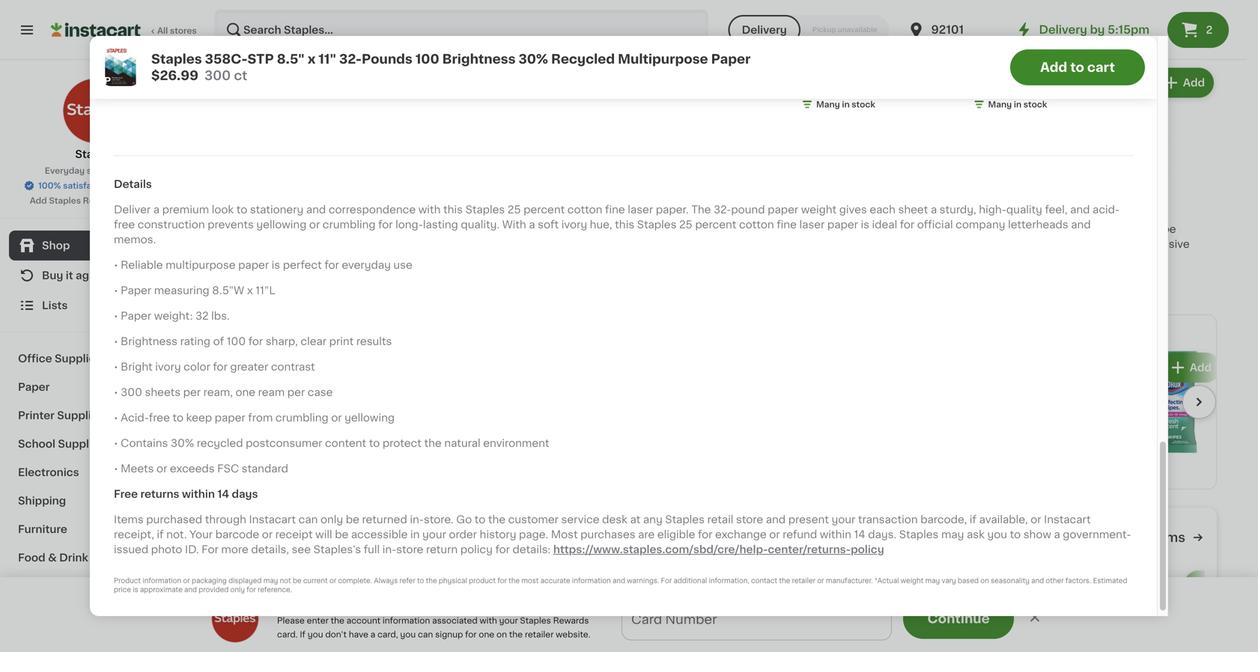 Task type: vqa. For each thing, say whether or not it's contained in the screenshot.
99 related to 5
yes



Task type: describe. For each thing, give the bounding box(es) containing it.
2 instacart from the left
[[1045, 515, 1092, 525]]

11" inside staples 358c-stp 8.5" x 11" 32-pounds 100 brightness 30% recycled multipurpose paper $26.99 300 ct
[[319, 53, 337, 66]]

1 vitality from the left
[[1007, 41, 1043, 51]]

11" inside 39 neenah paper southworth j568c 8.5" x 11" 32 pounds 100 brightness business paper
[[357, 56, 371, 66]]

1 vertical spatial ivory
[[155, 362, 181, 373]]

0 vertical spatial your
[[832, 515, 856, 525]]

0 horizontal spatial percent
[[524, 205, 565, 215]]

2 horizontal spatial in
[[1015, 100, 1022, 109]]

delivery for delivery
[[742, 25, 787, 35]]

add inside button
[[1041, 61, 1068, 74]]

supplies for printer supplies
[[57, 411, 104, 421]]

1 vertical spatial 300
[[121, 388, 142, 398]]

or left 'manufacturer.'
[[818, 578, 825, 585]]

1 vertical spatial bright
[[121, 362, 153, 373]]

look
[[212, 205, 234, 215]]

https://www.staples.com/sbd/cre/help-center/returns-policy link
[[554, 545, 885, 555]]

be inside product information or packaging displayed may not be current or complete. always refer to the physical product for the most accurate information and warnings. for additional information, contact the retailer or manufacturer. *actual weight may vary based on seasonality and other factors. estimated price is approximate and provided only for reference.
[[293, 578, 302, 585]]

supplies for school supplies
[[58, 439, 105, 450]]

32- for staples 358c-stp 8.5" x 11" 32-pounds 100 brightness 30% recycled multipurpose paper
[[815, 239, 833, 250]]

39 neenah paper southworth j568c 8.5" x 11" 32 pounds 100 brightness business paper
[[286, 21, 429, 96]]

the left physical
[[426, 578, 437, 585]]

2-
[[421, 224, 432, 235]]

15 staples 8.5" x 11" 98-bright 24-pound premium multipurpose paper
[[630, 21, 772, 81]]

0 horizontal spatial information
[[143, 578, 181, 585]]

prevents
[[208, 220, 254, 230]]

0 horizontal spatial may
[[264, 578, 278, 585]]

within inside items purchased through instacart can only be returned in-store. go to the customer service desk at any staples retail store and present your transaction barcode, if available, or instacart receipt, if not. your barcode or receipt will be accessible in your order history page. most purchases are eligible for exchange or refund within 14 days. staples may ask you to show a government- issued photo id. for more details, see staples's full in-store return policy for details:
[[820, 530, 852, 540]]

the left get
[[509, 631, 523, 639]]

a up official
[[931, 205, 938, 215]]

$14.99 original price: $19.99 element
[[656, 202, 787, 222]]

weight inside deliver a premium look to stationery and correspondence with this staples 25 percent cotton fine laser paper. the 32-pound paper weight gives each sheet a sturdy, high-quality feel, and acid- free construction prevents yellowing or crumbling for long-lasting quality. with a soft ivory hue, this staples 25 percent cotton fine laser paper is ideal for official company letterheads and memos.
[[802, 205, 837, 215]]

deliver
[[114, 205, 151, 215]]

2 vertical spatial store
[[397, 545, 424, 555]]

shop link
[[9, 231, 182, 261]]

view all (10+)
[[1047, 21, 1117, 31]]

to inside deliver a premium look to stationery and correspondence with this staples 25 percent cotton fine laser paper. the 32-pound paper weight gives each sheet a sturdy, high-quality feel, and acid- free construction prevents yellowing or crumbling for long-lasting quality. with a soft ivory hue, this staples 25 percent cotton fine laser paper is ideal for official company letterheads and memos.
[[237, 205, 248, 215]]

the right contact
[[780, 578, 791, 585]]

$ for 34
[[371, 205, 377, 213]]

• for • paper measuring 8.5"w x 11"l
[[114, 286, 118, 296]]

ct inside staples 358c-stp 8.5" x 11" 32-pounds 100 brightness 30% recycled multipurpose paper $26.99 300 ct
[[234, 69, 248, 82]]

adhesive
[[1142, 239, 1191, 250]]

to left the keep
[[173, 413, 184, 423]]

your
[[190, 530, 213, 540]]

99 for 26
[[830, 205, 841, 213]]

pepsi soda
[[225, 224, 284, 235]]

• for • reliable multipurpose paper is perfect for everyday use
[[114, 260, 118, 271]]

or inside deliver a premium look to stationery and correspondence with this staples 25 percent cotton fine laser paper. the 32-pound paper weight gives each sheet a sturdy, high-quality feel, and acid- free construction prevents yellowing or crumbling for long-lasting quality. with a soft ivory hue, this staples 25 percent cotton fine laser paper is ideal for official company letterheads and memos.
[[309, 220, 320, 230]]

multipurpose inside 15 staples 8.5" x 11" 98-bright 24-pound premium multipurpose paper
[[630, 71, 700, 81]]

shipping inside stock up on shipping supplies staples
[[380, 521, 455, 537]]

item carousel region containing trending now
[[225, 11, 1218, 303]]

brightness inside 18 staples 05029 8.5" x 14" 20 pounds 96 brightness legal size multipurpose paper ream
[[517, 56, 574, 66]]

• brightness rating of 100 for sharp, clear print results
[[114, 337, 392, 347]]

printer supplies
[[18, 411, 104, 421]]

shop
[[42, 241, 70, 251]]

only inside product information or packaging displayed may not be current or complete. always refer to the physical product for the most accurate information and warnings. for additional information, contact the retailer or manufacturer. *actual weight may vary based on seasonality and other factors. estimated price is approximate and provided only for reference.
[[230, 587, 245, 594]]

most
[[551, 530, 578, 540]]

natural
[[445, 438, 481, 449]]

0 horizontal spatial 30%
[[171, 438, 194, 449]]

1 horizontal spatial percent
[[696, 220, 737, 230]]

1 horizontal spatial may
[[926, 578, 941, 585]]

results
[[357, 337, 392, 347]]

• reliable multipurpose paper is perfect for everyday use
[[114, 260, 413, 271]]

1 many in stock from the left
[[817, 100, 876, 109]]

for left sharp,
[[249, 337, 263, 347]]

$ for 26
[[802, 205, 808, 213]]

750
[[368, 269, 384, 277]]

printer inside 77 xerox vitality vitality 8.5" x 11" 24-pound 97 brightness premium multipurpose printer paper carton
[[1096, 71, 1131, 81]]

8.5" inside 15 staples 8.5" x 11" 98-bright 24-pound premium multipurpose paper
[[672, 41, 694, 51]]

1 vertical spatial laser
[[800, 220, 825, 230]]

14 inside $14.99 original price: $19.99 element
[[664, 204, 682, 220]]

premium inside 15 staples 8.5" x 11" 98-bright 24-pound premium multipurpose paper
[[685, 56, 732, 66]]

0 horizontal spatial within
[[182, 489, 215, 500]]

0 vertical spatial be
[[346, 515, 360, 525]]

print
[[329, 337, 354, 347]]

14 inside items purchased through instacart can only be returned in-store. go to the customer service desk at any staples retail store and present your transaction barcode, if available, or instacart receipt, if not. your barcode or receipt will be accessible in your order history page. most purchases are eligible for exchange or refund within 14 days. staples may ask you to show a government- issued photo id. for more details, see staples's full in-store return policy for details:
[[855, 530, 866, 540]]

business inside 39 neenah paper southworth j558c 8.5" x 11" 32 pounds linen business paper 250 ct
[[145, 71, 193, 81]]

paper inside staples 358c-stp 8.5" x 11" 32-pounds 100 brightness 30% recycled multipurpose paper
[[799, 284, 830, 295]]

77 xerox vitality vitality 8.5" x 11" 24-pound 97 brightness premium multipurpose printer paper carton
[[974, 21, 1131, 96]]

1 horizontal spatial yellowing
[[345, 413, 395, 423]]

paper up 11"l
[[238, 260, 269, 271]]

• for • contains 30% recycled postconsumer content to protect the natural environment
[[114, 438, 118, 449]]

electronics
[[18, 468, 79, 478]]

neenah for 39 neenah paper southworth j558c 8.5" x 11" 32 pounds linen business paper 250 ct
[[114, 41, 155, 51]]

for inside 'please enter the account information associated with your staples rewards card. if you don't have a card, you can signup for one on the retailer website.'
[[466, 631, 477, 639]]

reference.
[[258, 587, 292, 594]]

card.
[[277, 631, 298, 639]]

delivery for delivery by 5:15pm
[[1040, 24, 1088, 35]]

or left refund
[[770, 530, 781, 540]]

is inside deliver a premium look to stationery and correspondence with this staples 25 percent cotton fine laser paper. the 32-pound paper weight gives each sheet a sturdy, high-quality feel, and acid- free construction prevents yellowing or crumbling for long-lasting quality. with a soft ivory hue, this staples 25 percent cotton fine laser paper is ideal for official company letterheads and memos.
[[861, 220, 870, 230]]

barcode
[[216, 530, 259, 540]]

environment
[[483, 438, 550, 449]]

paper link
[[9, 373, 182, 402]]

forest
[[701, 284, 735, 295]]

92101
[[932, 24, 964, 35]]

labels
[[440, 269, 475, 280]]

ream
[[458, 86, 488, 96]]

desk
[[603, 515, 628, 525]]

rating
[[180, 337, 211, 347]]

11" inside 77 xerox vitality vitality 8.5" x 11" 24-pound 97 brightness premium multipurpose printer paper carton
[[1118, 41, 1131, 51]]

one inside 'please enter the account information associated with your staples rewards card. if you don't have a card, you can signup for one on the retailer website.'
[[479, 631, 495, 639]]

0 horizontal spatial in-
[[383, 545, 397, 555]]

2 vitality from the left
[[1046, 41, 1082, 51]]

0 vertical spatial laser
[[628, 205, 654, 215]]

buy it again link
[[9, 261, 182, 291]]

ideal
[[873, 220, 898, 230]]

2 many from the left
[[989, 100, 1013, 109]]

or up show
[[1031, 515, 1042, 525]]

staples down barcode,
[[900, 530, 939, 540]]

11" inside 15 staples 8.5" x 11" 98-bright 24-pound premium multipurpose paper
[[705, 41, 718, 51]]

all for (10+)
[[1076, 21, 1088, 31]]

to inside product information or packaging displayed may not be current or complete. always refer to the physical product for the most accurate information and warnings. for additional information, contact the retailer or manufacturer. *actual weight may vary based on seasonality and other factors. estimated price is approximate and provided only for reference.
[[417, 578, 424, 585]]

for down sheet
[[901, 220, 915, 230]]

signup
[[435, 631, 463, 639]]

for right product
[[498, 578, 507, 585]]

staples inside stock up on shipping supplies staples
[[277, 543, 317, 554]]

for down displayed
[[247, 587, 256, 594]]

1 vertical spatial 25
[[680, 220, 693, 230]]

clear
[[301, 337, 327, 347]]

100 inside 39 neenah paper southworth j568c 8.5" x 11" 32 pounds 100 brightness business paper
[[286, 71, 305, 81]]

2 many in stock from the left
[[989, 100, 1048, 109]]

0 horizontal spatial one
[[236, 388, 256, 398]]

39 inside $ 2 39
[[245, 205, 256, 213]]

can inside 'please enter the account information associated with your staples rewards card. if you don't have a card, you can signup for one on the retailer website.'
[[418, 631, 433, 639]]

recycled for staples 358c-stp 8.5" x 11" 32-pounds 100 brightness 30% recycled multipurpose paper $26.99 300 ct
[[552, 53, 615, 66]]

paper inside 15 staples 8.5" x 11" 98-bright 24-pound premium multipurpose paper
[[702, 71, 733, 81]]

39 inside 39 neenah paper southworth j568c 8.5" x 11" 32 pounds 100 brightness business paper
[[294, 21, 316, 37]]

250
[[114, 85, 130, 94]]

$ for 12
[[946, 205, 951, 213]]

please enter the account information associated with your staples rewards card. if you don't have a card, you can signup for one on the retailer website.
[[277, 617, 591, 639]]

0 horizontal spatial printer
[[18, 411, 55, 421]]

• for • paper weight: 32 lbs.
[[114, 311, 118, 322]]

$ 12 99
[[946, 204, 981, 220]]

1 many from the left
[[817, 100, 841, 109]]

paper left 26
[[768, 205, 799, 215]]

ct inside 39 neenah paper southworth j558c 8.5" x 11" 32 pounds linen business paper 250 ct
[[132, 85, 141, 94]]

$ for 2
[[228, 205, 233, 213]]

official
[[918, 220, 954, 230]]

8.5" inside 39 neenah paper southworth j568c 8.5" x 11" 32 pounds 100 brightness business paper
[[324, 56, 346, 66]]

item carousel region containing add
[[612, 568, 1248, 653]]

drink
[[59, 553, 88, 564]]

5:15pm
[[1108, 24, 1150, 35]]

1 horizontal spatial in-
[[410, 515, 424, 525]]

300 inside staples 358c-stp 8.5" x 11" 32-pounds 100 brightness 30% recycled multipurpose paper $26.99 300 ct
[[205, 69, 231, 82]]

brightness down • paper weight: 32 lbs.
[[121, 337, 178, 347]]

1 horizontal spatial in
[[843, 100, 850, 109]]

$19.99
[[701, 209, 736, 220]]

contact
[[752, 578, 778, 585]]

staples's
[[314, 545, 361, 555]]

1 vertical spatial crumbling
[[276, 413, 329, 423]]

full
[[364, 545, 380, 555]]

1 horizontal spatial fine
[[777, 220, 797, 230]]

eligible
[[658, 530, 696, 540]]

8.5" inside 39 neenah paper southworth j558c 8.5" x 11" 32 pounds linen business paper 250 ct
[[152, 56, 174, 66]]

14"
[[572, 41, 588, 51]]

at inside dialog
[[602, 619, 616, 632]]

9
[[1138, 532, 1146, 544]]

ct inside item carousel region
[[386, 269, 395, 277]]

staples envelope moistener adhesive
[[1086, 224, 1191, 250]]

sturdy,
[[940, 205, 977, 215]]

or up '• contains 30% recycled postconsumer content to protect the natural environment'
[[331, 413, 342, 423]]

1 vertical spatial be
[[335, 530, 349, 540]]

paper inside 18 staples 05029 8.5" x 14" 20 pounds 96 brightness legal size multipurpose paper ream
[[555, 71, 586, 81]]

0 vertical spatial if
[[970, 515, 977, 525]]

x inside darice 18" x 24" stretched canvas
[[999, 224, 1005, 235]]

0 horizontal spatial 25
[[508, 205, 521, 215]]

• paper measuring 8.5"w x 11"l
[[114, 286, 276, 296]]

or right the current
[[330, 578, 337, 585]]

24- for 77
[[974, 56, 992, 66]]

to left save
[[122, 197, 131, 205]]

retailer inside product information or packaging displayed may not be current or complete. always refer to the physical product for the most accurate information and warnings. for additional information, contact the retailer or manufacturer. *actual weight may vary based on seasonality and other factors. estimated price is approximate and provided only for reference.
[[793, 578, 816, 585]]

a right save
[[153, 205, 160, 215]]

paper inside 77 xerox vitality vitality 8.5" x 11" 24-pound 97 brightness premium multipurpose printer paper carton
[[974, 86, 1005, 96]]

linen
[[114, 71, 143, 81]]

staples link
[[63, 78, 129, 162]]

bright inside 15 staples 8.5" x 11" 98-bright 24-pound premium multipurpose paper
[[740, 41, 772, 51]]

m317
[[656, 239, 683, 250]]

the up don't
[[331, 617, 345, 625]]

$ 26 99
[[802, 204, 841, 220]]

exchange
[[716, 530, 767, 540]]

for down history at the left bottom of the page
[[496, 545, 510, 555]]

easy
[[464, 254, 490, 265]]

8.5" inside staples 358c-stp 8.5" x 11" 32-pounds 100 brightness 30% recycled multipurpose paper $26.99 300 ct
[[277, 53, 305, 66]]

details
[[114, 179, 152, 190]]

x inside 39 neenah paper southworth j568c 8.5" x 11" 32 pounds 100 brightness business paper
[[349, 56, 355, 66]]

$50.00
[[709, 619, 756, 632]]

staples down the 100%
[[49, 197, 81, 205]]

99 for 34
[[400, 205, 411, 213]]

will
[[316, 530, 332, 540]]

staples inside 15 staples 8.5" x 11" 98-bright 24-pound premium multipurpose paper
[[630, 41, 669, 51]]

buy it again
[[42, 271, 105, 281]]

39 inside 39 neenah paper southworth j558c 8.5" x 11" 32 pounds linen business paper 250 ct
[[122, 21, 144, 37]]

sheets
[[145, 388, 181, 398]]

for inside product information or packaging displayed may not be current or complete. always refer to the physical product for the most accurate information and warnings. for additional information, contact the retailer or manufacturer. *actual weight may vary based on seasonality and other factors. estimated price is approximate and provided only for reference.
[[661, 578, 672, 585]]

lists link
[[9, 291, 182, 321]]

use
[[394, 260, 413, 271]]

only inside items purchased through instacart can only be returned in-store. go to the customer service desk at any staples retail store and present your transaction barcode, if available, or instacart receipt, if not. your barcode or receipt will be accessible in your order history page. most purchases are eligible for exchange or refund within 14 days. staples may ask you to show a government- issued photo id. for more details, see staples's full in-store return policy for details:
[[321, 515, 343, 525]]

• bright ivory color for greater contrast
[[114, 362, 315, 373]]

2 inside 2 'button'
[[1207, 25, 1213, 35]]

see
[[292, 545, 311, 555]]

1 horizontal spatial free
[[149, 413, 170, 423]]

$ for 14
[[658, 205, 664, 213]]

for up https://www.staples.com/sbd/cre/help-center/returns-policy
[[698, 530, 713, 540]]

service type group
[[729, 15, 890, 45]]

multipurpose for 77 xerox vitality vitality 8.5" x 11" 24-pound 97 brightness premium multipurpose printer paper carton
[[1024, 71, 1094, 81]]

(10+)
[[1091, 21, 1117, 31]]

customer
[[509, 515, 559, 525]]

1 vertical spatial store
[[737, 515, 764, 525]]

the left "natural"
[[425, 438, 442, 449]]

a inside items purchased through instacart can only be returned in-store. go to the customer service desk at any staples retail store and present your transaction barcode, if available, or instacart receipt, if not. your barcode or receipt will be accessible in your order history page. most purchases are eligible for exchange or refund within 14 days. staples may ask you to show a government- issued photo id. for more details, see staples's full in-store return policy for details:
[[1055, 530, 1061, 540]]

your inside 'please enter the account information associated with your staples rewards card. if you don't have a card, you can signup for one on the retailer website.'
[[500, 617, 518, 625]]

0 horizontal spatial if
[[157, 530, 164, 540]]

0 horizontal spatial you
[[308, 631, 323, 639]]

x inside 15 staples 8.5" x 11" 98-bright 24-pound premium multipurpose paper
[[696, 41, 702, 51]]

• paper weight: 32 lbs.
[[114, 311, 230, 322]]

staples inside staples 358c-stp 8.5" x 11" 32-pounds 100 brightness 30% recycled multipurpose paper
[[799, 224, 839, 235]]

close image
[[1028, 610, 1043, 625]]

1"
[[401, 224, 410, 235]]

for right color
[[213, 362, 228, 373]]

x inside staples 358c-stp 8.5" x 11" 32-pounds 100 brightness 30% recycled multipurpose paper $26.99 300 ct
[[308, 53, 316, 66]]

all stores link
[[51, 9, 198, 51]]

the inside items purchased through instacart can only be returned in-store. go to the customer service desk at any staples retail store and present your transaction barcode, if available, or instacart receipt, if not. your barcode or receipt will be accessible in your order history page. most purchases are eligible for exchange or refund within 14 days. staples may ask you to show a government- issued photo id. for more details, see staples's full in-store return policy for details:
[[488, 515, 506, 525]]

get
[[532, 619, 557, 632]]

or left packaging
[[183, 578, 190, 585]]

store.
[[424, 515, 454, 525]]

items
[[114, 515, 144, 525]]

fsc
[[217, 464, 239, 474]]

multipurpose
[[166, 260, 236, 271]]

shipping link
[[9, 487, 182, 516]]

stationery
[[250, 205, 304, 215]]

11" inside 39 neenah paper southworth j558c 8.5" x 11" 32 pounds linen business paper 250 ct
[[185, 56, 199, 66]]

2 per from the left
[[288, 388, 305, 398]]

business inside 39 neenah paper southworth j568c 8.5" x 11" 32 pounds 100 brightness business paper
[[367, 71, 415, 81]]

have
[[349, 631, 369, 639]]

brightness inside staples 358c-stp 8.5" x 11" 32-pounds 100 brightness 30% recycled multipurpose paper $26.99 300 ct
[[443, 53, 516, 66]]

for up clear
[[379, 220, 393, 230]]

retail
[[708, 515, 734, 525]]

roku
[[512, 224, 539, 235]]

to inside treatment tracker modal dialog
[[759, 619, 772, 632]]

ask
[[967, 530, 985, 540]]

on inside product information or packaging displayed may not be current or complete. always refer to the physical product for the most accurate information and warnings. for additional information, contact the retailer or manufacturer. *actual weight may vary based on seasonality and other factors. estimated price is approximate and provided only for reference.
[[981, 578, 990, 585]]

you inside items purchased through instacart can only be returned in-store. go to the customer service desk at any staples retail store and present your transaction barcode, if available, or instacart receipt, if not. your barcode or receipt will be accessible in your order history page. most purchases are eligible for exchange or refund within 14 days. staples may ask you to show a government- issued photo id. for more details, see staples's full in-store return policy for details:
[[988, 530, 1008, 540]]

shipping inside 'link'
[[18, 496, 66, 507]]

pound
[[732, 205, 766, 215]]

0 horizontal spatial 14
[[218, 489, 229, 500]]

staples logo image for please enter the account information associated with your staples rewards card. if you don't have a card, you can signup for one on the retailer website.
[[211, 596, 259, 644]]

all for 9
[[1120, 532, 1135, 544]]

staples down paper.
[[638, 220, 677, 230]]

1 horizontal spatial is
[[272, 260, 280, 271]]

view for view all
[[547, 436, 567, 444]]

premium inside 77 xerox vitality vitality 8.5" x 11" 24-pound 97 brightness premium multipurpose printer paper carton
[[974, 71, 1021, 81]]

https://www.staples.com/sbd/cre/help-
[[554, 545, 768, 555]]

0 horizontal spatial all
[[157, 27, 168, 35]]

0 vertical spatial fine
[[606, 205, 626, 215]]

staples up quality.
[[466, 205, 505, 215]]

office supplies link
[[9, 345, 182, 373]]

rewards inside 'please enter the account information associated with your staples rewards card. if you don't have a card, you can signup for one on the retailer website.'
[[553, 617, 589, 625]]

8.5" inside 18 staples 05029 8.5" x 14" 20 pounds 96 brightness legal size multipurpose paper ream
[[538, 41, 559, 51]]

358c- for staples 358c-stp 8.5" x 11" 32-pounds 100 brightness 30% recycled multipurpose paper
[[841, 224, 875, 235]]

long-
[[396, 220, 423, 230]]

11"l
[[256, 286, 276, 296]]

1 horizontal spatial cotton
[[740, 220, 775, 230]]

0 horizontal spatial cotton
[[568, 205, 603, 215]]

30% for staples 358c-stp 8.5" x 11" 32-pounds 100 brightness 30% recycled multipurpose paper $26.99 300 ct
[[519, 53, 549, 66]]

to down available, on the bottom of page
[[1011, 530, 1022, 540]]

39 up roku
[[520, 204, 542, 220]]

crumbling inside deliver a premium look to stationery and correspondence with this staples 25 percent cotton fine laser paper. the 32-pound paper weight gives each sheet a sturdy, high-quality feel, and acid- free construction prevents yellowing or crumbling for long-lasting quality. with a soft ivory hue, this staples 25 percent cotton fine laser paper is ideal for official company letterheads and memos.
[[323, 220, 376, 230]]

receipt,
[[114, 530, 154, 540]]

may inside items purchased through instacart can only be returned in-store. go to the customer service desk at any staples retail store and present your transaction barcode, if available, or instacart receipt, if not. your barcode or receipt will be accessible in your order history page. most purchases are eligible for exchange or refund within 14 days. staples may ask you to show a government- issued photo id. for more details, see staples's full in-store return policy for details:
[[942, 530, 965, 540]]

pounds for staples 358c-stp 8.5" x 11" 32-pounds 100 brightness 30% recycled multipurpose paper $26.99 300 ct
[[362, 53, 413, 66]]

99 for 12
[[970, 205, 981, 213]]

2 horizontal spatial information
[[572, 578, 611, 585]]



Task type: locate. For each thing, give the bounding box(es) containing it.
brightness up "size"
[[443, 53, 516, 66]]

only
[[321, 515, 343, 525], [230, 587, 245, 594]]

stp for staples 358c-stp 8.5" x 11" 32-pounds 100 brightness 30% recycled multipurpose paper
[[875, 224, 896, 235]]

treatment tracker modal dialog
[[195, 599, 1248, 653]]

0 horizontal spatial staples logo image
[[63, 78, 129, 144]]

displayed
[[229, 578, 262, 585]]

1 horizontal spatial shipping
[[380, 521, 455, 537]]

1 policy from the left
[[461, 545, 493, 555]]

or right the meets
[[157, 464, 167, 474]]

shipping
[[18, 496, 66, 507], [380, 521, 455, 537]]

99 inside $ 39 99
[[543, 205, 555, 213]]

southworth inside 39 neenah paper southworth j568c 8.5" x 11" 32 pounds 100 brightness business paper
[[363, 41, 424, 51]]

0 horizontal spatial ivory
[[155, 362, 181, 373]]

• inside get $5 off at staples • add $50.00 to qualify.
[[672, 620, 677, 632]]

98-
[[721, 41, 740, 51]]

99 inside $ 26 99
[[830, 205, 841, 213]]

2 vertical spatial 14
[[855, 530, 866, 540]]

x down sheet
[[923, 224, 929, 235]]

$ inside $ 5 99
[[1089, 205, 1095, 213]]

ct
[[234, 69, 248, 82], [132, 85, 141, 94], [386, 269, 395, 277]]

2 99 from the left
[[543, 205, 555, 213]]

1 horizontal spatial 300
[[205, 69, 231, 82]]

39 neenah paper southworth j558c 8.5" x 11" 32 pounds linen business paper 250 ct
[[114, 21, 257, 94]]

stp for staples 358c-stp 8.5" x 11" 32-pounds 100 brightness 30% recycled multipurpose paper $26.99 300 ct
[[248, 53, 274, 66]]

11" left 98-
[[705, 41, 718, 51]]

your right present
[[832, 515, 856, 525]]

11" down now
[[319, 53, 337, 66]]

paper down gives
[[828, 220, 859, 230]]

0 vertical spatial rewards
[[83, 197, 120, 205]]

1 horizontal spatial staples logo image
[[211, 596, 259, 644]]

0 horizontal spatial fine
[[606, 205, 626, 215]]

0 horizontal spatial stock
[[852, 100, 876, 109]]

yellowing
[[257, 220, 307, 230], [345, 413, 395, 423]]

x up $26.99
[[176, 56, 182, 66]]

cotton up the hue,
[[568, 205, 603, 215]]

can inside items purchased through instacart can only be returned in-store. go to the customer service desk at any staples retail store and present your transaction barcode, if available, or instacart receipt, if not. your barcode or receipt will be accessible in your order history page. most purchases are eligible for exchange or refund within 14 days. staples may ask you to show a government- issued photo id. for more details, see staples's full in-store return policy for details:
[[299, 515, 318, 525]]

by
[[1091, 24, 1106, 35]]

1 horizontal spatial premium
[[974, 71, 1021, 81]]

staples logo image
[[63, 78, 129, 144], [211, 596, 259, 644]]

2 business from the left
[[367, 71, 415, 81]]

x inside 77 xerox vitality vitality 8.5" x 11" 24-pound 97 brightness premium multipurpose printer paper carton
[[1109, 41, 1115, 51]]

to left cart
[[1071, 61, 1085, 74]]

or up details,
[[262, 530, 273, 540]]

358c- inside staples 358c-stp 8.5" x 11" 32-pounds 100 brightness 30% recycled multipurpose paper $26.99 300 ct
[[205, 53, 248, 66]]

1 horizontal spatial this
[[615, 220, 635, 230]]

05029
[[500, 41, 535, 51]]

to inside button
[[1071, 61, 1085, 74]]

1 horizontal spatial information
[[383, 617, 430, 625]]

$ up with
[[515, 205, 520, 213]]

yellowing inside deliver a premium look to stationery and correspondence with this staples 25 percent cotton fine laser paper. the 32-pound paper weight gives each sheet a sturdy, high-quality feel, and acid- free construction prevents yellowing or crumbling for long-lasting quality. with a soft ivory hue, this staples 25 percent cotton fine laser paper is ideal for official company letterheads and memos.
[[257, 220, 307, 230]]

more
[[221, 545, 249, 555]]

12
[[951, 204, 968, 220]]

x down now
[[308, 53, 316, 66]]

product
[[114, 578, 141, 585]]

1 horizontal spatial only
[[321, 515, 343, 525]]

1 vertical spatial recycled
[[799, 269, 849, 280]]

pound inside 77 xerox vitality vitality 8.5" x 11" 24-pound 97 brightness premium multipurpose printer paper carton
[[992, 56, 1026, 66]]

1 vertical spatial your
[[423, 530, 447, 540]]

pound down 15
[[648, 56, 682, 66]]

in
[[843, 100, 850, 109], [1015, 100, 1022, 109], [411, 530, 420, 540]]

pounds inside staples 358c-stp 8.5" x 11" 32-pounds 100 brightness 30% recycled multipurpose paper
[[833, 239, 873, 250]]

lbs.
[[211, 311, 230, 322]]

0 horizontal spatial this
[[444, 205, 463, 215]]

yellowing down stationery
[[257, 220, 307, 230]]

99 inside $ 14 99
[[684, 205, 695, 213]]

0 vertical spatial this
[[444, 205, 463, 215]]

kills 99.9% of cold & flu viruses. image
[[226, 316, 534, 489]]

laser
[[628, 205, 654, 215], [800, 220, 825, 230]]

items
[[1149, 532, 1186, 544]]

8.5" up $26.99
[[152, 56, 174, 66]]

edition
[[698, 254, 735, 265]]

0 vertical spatial view
[[1047, 21, 1073, 31]]

ivory right soft at the left top of the page
[[562, 220, 588, 230]]

for right perfect
[[325, 260, 339, 271]]

school supplies
[[18, 439, 105, 450]]

staples inside staples envelope moistener adhesive
[[1086, 224, 1126, 235]]

1 vertical spatial all
[[1120, 532, 1135, 544]]

99 up logitech
[[684, 205, 695, 213]]

factors.
[[1066, 578, 1092, 585]]

and inside items purchased through instacart can only be returned in-store. go to the customer service desk at any staples retail store and present your transaction barcode, if available, or instacart receipt, if not. your barcode or receipt will be accessible in your order history page. most purchases are eligible for exchange or refund within 14 days. staples may ask you to show a government- issued photo id. for more details, see staples's full in-store return policy for details:
[[766, 515, 786, 525]]

premium down the xerox
[[974, 71, 1021, 81]]

2 neenah from the left
[[286, 41, 327, 51]]

technology
[[368, 254, 430, 265]]

always
[[374, 578, 398, 585]]

99 for 5
[[1107, 205, 1118, 213]]

ivory inside deliver a premium look to stationery and correspondence with this staples 25 percent cotton fine laser paper. the 32-pound paper weight gives each sheet a sturdy, high-quality feel, and acid- free construction prevents yellowing or crumbling for long-lasting quality. with a soft ivory hue, this staples 25 percent cotton fine laser paper is ideal for official company letterheads and memos.
[[562, 220, 588, 230]]

account
[[347, 617, 381, 625]]

may left vary
[[926, 578, 941, 585]]

11" up $26.99
[[185, 56, 199, 66]]

0 vertical spatial yellowing
[[257, 220, 307, 230]]

358c- inside staples 358c-stp 8.5" x 11" 32-pounds 100 brightness 30% recycled multipurpose paper
[[841, 224, 875, 235]]

ct down trending
[[234, 69, 248, 82]]

5
[[1095, 204, 1105, 220]]

8.5" right j568c
[[324, 56, 346, 66]]

0 horizontal spatial your
[[423, 530, 447, 540]]

0 horizontal spatial for
[[202, 545, 219, 555]]

weight left gives
[[802, 205, 837, 215]]

neenah inside 39 neenah paper southworth j558c 8.5" x 11" 32 pounds linen business paper 250 ct
[[114, 41, 155, 51]]

0 vertical spatial 30%
[[519, 53, 549, 66]]

free down deliver
[[114, 220, 135, 230]]

staples down warnings.
[[619, 619, 669, 632]]

1 horizontal spatial at
[[631, 515, 641, 525]]

free inside deliver a premium look to stationery and correspondence with this staples 25 percent cotton fine laser paper. the 32-pound paper weight gives each sheet a sturdy, high-quality feel, and acid- free construction prevents yellowing or crumbling for long-lasting quality. with a soft ivory hue, this staples 25 percent cotton fine laser paper is ideal for official company letterheads and memos.
[[114, 220, 135, 230]]

product group containing 12
[[943, 65, 1074, 264]]

2 vertical spatial 30%
[[171, 438, 194, 449]]

brightness inside 39 neenah paper southworth j568c 8.5" x 11" 32 pounds 100 brightness business paper
[[308, 71, 364, 81]]

32- inside deliver a premium look to stationery and correspondence with this staples 25 percent cotton fine laser paper. the 32-pound paper weight gives each sheet a sturdy, high-quality feel, and acid- free construction prevents yellowing or crumbling for long-lasting quality. with a soft ivory hue, this staples 25 percent cotton fine laser paper is ideal for official company letterheads and memos.
[[714, 205, 732, 215]]

$ up prevents
[[228, 205, 233, 213]]

ct right 750
[[386, 269, 395, 277]]

1 horizontal spatial delivery
[[1040, 24, 1088, 35]]

2 24- from the left
[[974, 56, 992, 66]]

2 button
[[1168, 12, 1230, 48]]

x right 18"
[[999, 224, 1005, 235]]

staples inside 'please enter the account information associated with your staples rewards card. if you don't have a card, you can signup for one on the retailer website.'
[[520, 617, 551, 625]]

100 inside staples 358c-stp 8.5" x 11" 32-pounds 100 brightness 30% recycled multipurpose paper
[[875, 239, 894, 250]]

retailer down center/returns-
[[793, 578, 816, 585]]

multipurpose for staples 358c-stp 8.5" x 11" 32-pounds 100 brightness 30% recycled multipurpose paper
[[852, 269, 922, 280]]

staples logo image for staples
[[63, 78, 129, 144]]

None search field
[[214, 9, 709, 51]]

can left signup
[[418, 631, 433, 639]]

with right the associated
[[480, 617, 497, 625]]

free down sheets
[[149, 413, 170, 423]]

in inside items purchased through instacart can only be returned in-store. go to the customer service desk at any staples retail store and present your transaction barcode, if available, or instacart receipt, if not. your barcode or receipt will be accessible in your order history page. most purchases are eligible for exchange or refund within 14 days. staples may ask you to show a government- issued photo id. for more details, see staples's full in-store return policy for details:
[[411, 530, 420, 540]]

the left most
[[509, 578, 520, 585]]

information,
[[709, 578, 750, 585]]

0 vertical spatial is
[[861, 220, 870, 230]]

1 vertical spatial cotton
[[740, 220, 775, 230]]

store up exchange on the bottom right of the page
[[737, 515, 764, 525]]

30% for staples 358c-stp 8.5" x 11" 32-pounds 100 brightness 30% recycled multipurpose paper
[[859, 254, 882, 265]]

pound for 77
[[992, 56, 1026, 66]]

6 99 from the left
[[1107, 205, 1118, 213]]

complete.
[[338, 578, 372, 585]]

8.5" left 98-
[[672, 41, 694, 51]]

26
[[808, 204, 828, 220]]

32- up 910-
[[714, 205, 732, 215]]

24- inside 77 xerox vitality vitality 8.5" x 11" 24-pound 97 brightness premium multipurpose printer paper carton
[[974, 56, 992, 66]]

25 up with
[[508, 205, 521, 215]]

pounds inside staples 358c-stp 8.5" x 11" 32-pounds 100 brightness 30% recycled multipurpose paper $26.99 300 ct
[[362, 53, 413, 66]]

reliable
[[121, 260, 163, 271]]

0 horizontal spatial recycled
[[552, 53, 615, 66]]

on inside 'please enter the account information associated with your staples rewards card. if you don't have a card, you can signup for one on the retailer website.'
[[497, 631, 507, 639]]

office
[[18, 354, 52, 364]]

1 vertical spatial percent
[[696, 220, 737, 230]]

2 stock from the left
[[1024, 100, 1048, 109]]

details,
[[251, 545, 289, 555]]

1 vertical spatial 32-
[[714, 205, 732, 215]]

0 vertical spatial cotton
[[568, 205, 603, 215]]

supplies for office supplies
[[55, 354, 102, 364]]

show all 9 items
[[1080, 532, 1186, 544]]

1 southworth from the left
[[191, 41, 252, 51]]

darice
[[943, 224, 977, 235]]

based
[[958, 578, 979, 585]]

warnings.
[[627, 578, 660, 585]]

$39.99 original price: $49.99 element
[[512, 202, 644, 222]]

https://www.staples.com/sbd/cre/help-center/returns-policy
[[554, 545, 885, 555]]

can up receipt
[[299, 515, 318, 525]]

1 horizontal spatial store
[[397, 545, 424, 555]]

358c- down trending
[[205, 53, 248, 66]]

2 $ from the left
[[371, 205, 377, 213]]

brightness inside 77 xerox vitality vitality 8.5" x 11" 24-pound 97 brightness premium multipurpose printer paper carton
[[1044, 56, 1101, 66]]

crumbling down correspondence
[[323, 220, 376, 230]]

product group
[[943, 65, 1074, 264], [1086, 65, 1218, 264], [636, 568, 754, 653], [760, 568, 878, 653], [884, 568, 1001, 653], [1007, 568, 1125, 653], [1131, 568, 1248, 653]]

cart
[[1088, 61, 1116, 74]]

8.5" inside 77 xerox vitality vitality 8.5" x 11" 24-pound 97 brightness premium multipurpose printer paper carton
[[1085, 41, 1106, 51]]

with inside 'please enter the account information associated with your staples rewards card. if you don't have a card, you can signup for one on the retailer website.'
[[480, 617, 497, 625]]

0 horizontal spatial in
[[411, 530, 420, 540]]

0 vertical spatial 14
[[664, 204, 682, 220]]

a inside 'please enter the account information associated with your staples rewards card. if you don't have a card, you can signup for one on the retailer website.'
[[371, 631, 376, 639]]

1 $ from the left
[[228, 205, 233, 213]]

006552
[[728, 224, 770, 235]]

1 horizontal spatial can
[[418, 631, 433, 639]]

1 vertical spatial within
[[820, 530, 852, 540]]

recycled for staples 358c-stp 8.5" x 11" 32-pounds 100 brightness 30% recycled multipurpose paper
[[799, 269, 849, 280]]

1 pound from the left
[[648, 56, 682, 66]]

stp inside staples 358c-stp 8.5" x 11" 32-pounds 100 brightness 30% recycled multipurpose paper $26.99 300 ct
[[248, 53, 274, 66]]

staples up everyday store prices link
[[75, 149, 116, 160]]

2 horizontal spatial is
[[861, 220, 870, 230]]

• for • bright ivory color for greater contrast
[[114, 362, 118, 373]]

collection
[[725, 239, 779, 250]]

5 99 from the left
[[970, 205, 981, 213]]

0 vertical spatial free
[[114, 220, 135, 230]]

1 vertical spatial for
[[661, 578, 672, 585]]

1 horizontal spatial ct
[[234, 69, 248, 82]]

0 horizontal spatial delivery
[[742, 25, 787, 35]]

1 99 from the left
[[400, 205, 411, 213]]

estimated
[[1094, 578, 1128, 585]]

x inside staples 358c-stp 8.5" x 11" 32-pounds 100 brightness 30% recycled multipurpose paper
[[923, 224, 929, 235]]

ream
[[258, 388, 285, 398]]

0 vertical spatial within
[[182, 489, 215, 500]]

food & drink link
[[9, 544, 182, 573]]

neenah for 39 neenah paper southworth j568c 8.5" x 11" 32 pounds 100 brightness business paper
[[286, 41, 327, 51]]

or up perfect
[[309, 220, 320, 230]]

0 horizontal spatial vitality
[[1007, 41, 1043, 51]]

99 for 14
[[684, 205, 695, 213]]

1 vertical spatial view
[[547, 436, 567, 444]]

now
[[303, 18, 340, 34]]

92101 button
[[908, 9, 998, 51]]

$ for 5
[[1089, 205, 1095, 213]]

pounds inside 39 neenah paper southworth j558c 8.5" x 11" 32 pounds linen business paper 250 ct
[[217, 56, 257, 66]]

deliver a premium look to stationery and correspondence with this staples 25 percent cotton fine laser paper. the 32-pound paper weight gives each sheet a sturdy, high-quality feel, and acid- free construction prevents yellowing or crumbling for long-lasting quality. with a soft ivory hue, this staples 25 percent cotton fine laser paper is ideal for official company letterheads and memos.
[[114, 205, 1120, 245]]

recycled inside staples 358c-stp 8.5" x 11" 32-pounds 100 brightness 30% recycled multipurpose paper $26.99 300 ct
[[552, 53, 615, 66]]

• for • 300 sheets per ream, one ream per case
[[114, 388, 118, 398]]

pounds inside 39 neenah paper southworth j568c 8.5" x 11" 32 pounds 100 brightness business paper
[[389, 56, 429, 66]]

0 horizontal spatial with
[[419, 205, 441, 215]]

paper down • 300 sheets per ream, one ream per case
[[215, 413, 246, 423]]

a left soft at the left top of the page
[[529, 220, 535, 230]]

3 99 from the left
[[684, 205, 695, 213]]

mouse
[[656, 284, 691, 295]]

• for • meets or exceeds fsc standard
[[114, 464, 118, 474]]

at inside items purchased through instacart can only be returned in-store. go to the customer service desk at any staples retail store and present your transaction barcode, if available, or instacart receipt, if not. your barcode or receipt will be accessible in your order history page. most purchases are eligible for exchange or refund within 14 days. staples may ask you to show a government- issued photo id. for more details, see staples's full in-store return policy for details:
[[631, 515, 641, 525]]

2 inside item carousel region
[[233, 204, 243, 220]]

18
[[466, 21, 484, 37]]

0 horizontal spatial 358c-
[[205, 53, 248, 66]]

2 horizontal spatial 14
[[855, 530, 866, 540]]

Card Number text field
[[623, 599, 892, 640]]

rewards up website.
[[553, 617, 589, 625]]

if up ask
[[970, 515, 977, 525]]

1 neenah from the left
[[114, 41, 155, 51]]

$26.99
[[151, 69, 199, 82]]

only up "will"
[[321, 515, 343, 525]]

manufacturer.
[[826, 578, 874, 585]]

0 vertical spatial store
[[87, 167, 109, 175]]

32 for 39 neenah paper southworth j558c 8.5" x 11" 32 pounds linen business paper 250 ct
[[201, 56, 214, 66]]

paper inside 'link'
[[18, 382, 50, 393]]

2 policy from the left
[[851, 545, 885, 555]]

1 horizontal spatial you
[[400, 631, 416, 639]]

staples logo image down provided
[[211, 596, 259, 644]]

• acid-free to keep paper from crumbling or yellowing
[[114, 413, 395, 423]]

fine left 26
[[777, 220, 797, 230]]

southworth inside 39 neenah paper southworth j558c 8.5" x 11" 32 pounds linen business paper 250 ct
[[191, 41, 252, 51]]

to left the protect
[[369, 438, 380, 449]]

39
[[122, 21, 144, 37], [294, 21, 316, 37], [520, 204, 542, 220], [245, 205, 256, 213]]

provided
[[199, 587, 229, 594]]

0 horizontal spatial many
[[817, 100, 841, 109]]

staples 358c-stp 8.5" x 11" 32-pounds 100 brightness 30% recycled multipurpose paper
[[799, 224, 929, 295]]

satisfaction
[[63, 182, 113, 190]]

supplies inside 'link'
[[58, 439, 105, 450]]

3 $ from the left
[[515, 205, 520, 213]]

0 vertical spatial in-
[[410, 515, 424, 525]]

• for • brightness rating of 100 for sharp, clear print results
[[114, 337, 118, 347]]

7 $ from the left
[[1089, 205, 1095, 213]]

vitality up "97"
[[1007, 41, 1043, 51]]

1 horizontal spatial all
[[569, 436, 580, 444]]

percent down the
[[696, 220, 737, 230]]

2 horizontal spatial on
[[981, 578, 990, 585]]

recycled down $ 26 99 on the right top of the page
[[799, 269, 849, 280]]

associated
[[432, 617, 478, 625]]

if
[[300, 631, 306, 639]]

$ for 39
[[515, 205, 520, 213]]

1 vertical spatial this
[[615, 220, 635, 230]]

multipurpose inside 18 staples 05029 8.5" x 14" 20 pounds 96 brightness legal size multipurpose paper ream
[[482, 71, 552, 81]]

multipurpose for staples 358c-stp 8.5" x 11" 32-pounds 100 brightness 30% recycled multipurpose paper $26.99 300 ct
[[618, 53, 709, 66]]

358c- for staples 358c-stp 8.5" x 11" 32-pounds 100 brightness 30% recycled multipurpose paper $26.99 300 ct
[[205, 53, 248, 66]]

with
[[503, 220, 527, 230]]

neenah up j568c
[[286, 41, 327, 51]]

all left stores
[[157, 27, 168, 35]]

recycled
[[552, 53, 615, 66], [799, 269, 849, 280]]

multipurpose for 18 staples 05029 8.5" x 14" 20 pounds 96 brightness legal size multipurpose paper ream
[[482, 71, 552, 81]]

stock
[[852, 100, 876, 109], [1024, 100, 1048, 109]]

11" down 26
[[799, 239, 813, 250]]

store up 100% satisfaction guarantee button
[[87, 167, 109, 175]]

stp down trending
[[248, 53, 274, 66]]

to right go
[[475, 515, 486, 525]]

paper inside staples 358c-stp 8.5" x 11" 32-pounds 100 brightness 30% recycled multipurpose paper $26.99 300 ct
[[712, 53, 751, 66]]

1 vertical spatial only
[[230, 587, 245, 594]]

1 horizontal spatial 24-
[[974, 56, 992, 66]]

streaming
[[541, 224, 596, 235]]

be up 'accessible' at the bottom left of the page
[[346, 515, 360, 525]]

yellowing up content
[[345, 413, 395, 423]]

this right the hue,
[[615, 220, 635, 230]]

purchased
[[146, 515, 202, 525]]

0 vertical spatial crumbling
[[323, 220, 376, 230]]

weight:
[[154, 311, 193, 322]]

may up reference.
[[264, 578, 278, 585]]

clorox image
[[547, 350, 574, 377]]

1 instacart from the left
[[249, 515, 296, 525]]

32- for staples 358c-stp 8.5" x 11" 32-pounds 100 brightness 30% recycled multipurpose paper $26.99 300 ct
[[339, 53, 362, 66]]

food & drink
[[18, 553, 88, 564]]

staples up eligible
[[666, 515, 705, 525]]

• meets or exceeds fsc standard
[[114, 464, 288, 474]]

$ up official
[[946, 205, 951, 213]]

1 horizontal spatial bright
[[740, 41, 772, 51]]

the up history at the left bottom of the page
[[488, 515, 506, 525]]

24- down the xerox
[[974, 56, 992, 66]]

office supplies
[[18, 354, 102, 364]]

8.5" inside staples 358c-stp 8.5" x 11" 32-pounds 100 brightness 30% recycled multipurpose paper
[[898, 224, 920, 235]]

x left 98-
[[696, 41, 702, 51]]

0 vertical spatial can
[[299, 515, 318, 525]]

0 horizontal spatial weight
[[802, 205, 837, 215]]

pounds inside 18 staples 05029 8.5" x 14" 20 pounds 96 brightness legal size multipurpose paper ream
[[458, 56, 498, 66]]

32- inside staples 358c-stp 8.5" x 11" 32-pounds 100 brightness 30% recycled multipurpose paper $26.99 300 ct
[[339, 53, 362, 66]]

product information or packaging displayed may not be current or complete. always refer to the physical product for the most accurate information and warnings. for additional information, contact the retailer or manufacturer. *actual weight may vary based on seasonality and other factors. estimated price is approximate and provided only for reference.
[[114, 578, 1128, 594]]

view for view all (10+)
[[1047, 21, 1073, 31]]

1 horizontal spatial ivory
[[562, 220, 588, 230]]

retailer inside 'please enter the account information associated with your staples rewards card. if you don't have a card, you can signup for one on the retailer website.'
[[525, 631, 554, 639]]

recycled
[[197, 438, 243, 449]]

8.5" down trending now
[[277, 53, 305, 66]]

instacart logo image
[[51, 21, 141, 39]]

the
[[425, 438, 442, 449], [488, 515, 506, 525], [426, 578, 437, 585], [509, 578, 520, 585], [780, 578, 791, 585], [331, 617, 345, 625], [509, 631, 523, 639]]

1 horizontal spatial per
[[288, 388, 305, 398]]

show
[[1024, 530, 1052, 540]]

32 for 39 neenah paper southworth j568c 8.5" x 11" 32 pounds 100 brightness business paper
[[373, 56, 387, 66]]

is inside product information or packaging displayed may not be current or complete. always refer to the physical product for the most accurate information and warnings. for additional information, contact the retailer or manufacturer. *actual weight may vary based on seasonality and other factors. estimated price is approximate and provided only for reference.
[[133, 587, 138, 594]]

$ 39 99
[[515, 204, 555, 220]]

0 horizontal spatial free
[[114, 220, 135, 230]]

staples inside 18 staples 05029 8.5" x 14" 20 pounds 96 brightness legal size multipurpose paper ream
[[458, 41, 497, 51]]

southworth
[[191, 41, 252, 51], [363, 41, 424, 51]]

1 horizontal spatial your
[[500, 617, 518, 625]]

everyday store prices
[[45, 167, 137, 175]]

5 $ from the left
[[802, 205, 808, 213]]

correspondence
[[329, 205, 416, 215]]

0 vertical spatial ivory
[[562, 220, 588, 230]]

$ inside $ 26 99
[[802, 205, 808, 213]]

10
[[810, 21, 829, 37]]

add inside treatment tracker modal dialog
[[680, 619, 706, 632]]

matte
[[458, 224, 489, 235]]

southworth for 39 neenah paper southworth j568c 8.5" x 11" 32 pounds 100 brightness business paper
[[363, 41, 424, 51]]

stores
[[170, 27, 197, 35]]

0 vertical spatial all
[[1076, 21, 1088, 31]]

item carousel region
[[225, 11, 1218, 303], [612, 568, 1248, 653]]

0 vertical spatial 25
[[508, 205, 521, 215]]

1 horizontal spatial within
[[820, 530, 852, 540]]

1 horizontal spatial pound
[[992, 56, 1026, 66]]

1 24- from the left
[[630, 56, 648, 66]]

product group containing 5
[[1086, 65, 1218, 264]]

policy inside items purchased through instacart can only be returned in-store. go to the customer service desk at any staples retail store and present your transaction barcode, if available, or instacart receipt, if not. your barcode or receipt will be accessible in your order history page. most purchases are eligible for exchange or refund within 14 days. staples may ask you to show a government- issued photo id. for more details, see staples's full in-store return policy for details:
[[461, 545, 493, 555]]

2 pound from the left
[[992, 56, 1026, 66]]

0 horizontal spatial on
[[356, 521, 377, 537]]

supplies inside stock up on shipping supplies staples
[[458, 521, 530, 537]]

0 horizontal spatial business
[[145, 71, 193, 81]]

20
[[591, 41, 604, 51]]

32 inside 39 neenah paper southworth j568c 8.5" x 11" 32 pounds 100 brightness business paper
[[373, 56, 387, 66]]

brightness down the delivery by 5:15pm link
[[1044, 56, 1101, 66]]

neenah up j558c
[[114, 41, 155, 51]]

0 vertical spatial for
[[202, 545, 219, 555]]

1 horizontal spatial stock
[[1024, 100, 1048, 109]]

on inside stock up on shipping supplies staples
[[356, 521, 377, 537]]

staples down receipt
[[277, 543, 317, 554]]

1 horizontal spatial view
[[1047, 21, 1073, 31]]

$ 5 99
[[1089, 204, 1118, 220]]

1 vertical spatial one
[[479, 631, 495, 639]]

1 horizontal spatial one
[[479, 631, 495, 639]]

$ inside $ 14 99
[[658, 205, 664, 213]]

accessible
[[351, 530, 408, 540]]

pounds for staples 358c-stp 8.5" x 11" 32-pounds 100 brightness 30% recycled multipurpose paper
[[833, 239, 873, 250]]

staples inside staples 358c-stp 8.5" x 11" 32-pounds 100 brightness 30% recycled multipurpose paper $26.99 300 ct
[[151, 53, 202, 66]]

add button
[[1012, 69, 1070, 96], [1155, 69, 1213, 96], [1162, 354, 1220, 381], [692, 572, 749, 599], [815, 572, 873, 599], [939, 572, 997, 599], [1062, 572, 1120, 599]]

information inside 'please enter the account information associated with your staples rewards card. if you don't have a card, you can signup for one on the retailer website.'
[[383, 617, 430, 625]]

stp
[[248, 53, 274, 66], [875, 224, 896, 235]]

2 southworth from the left
[[363, 41, 424, 51]]

not
[[280, 578, 291, 585]]

1 per from the left
[[183, 388, 201, 398]]

for down the associated
[[466, 631, 477, 639]]

0 horizontal spatial is
[[133, 587, 138, 594]]

4 $ from the left
[[658, 205, 664, 213]]

$ inside $ 12 99
[[946, 205, 951, 213]]

x left 11"l
[[247, 286, 253, 296]]

add to cart button
[[1011, 49, 1146, 85]]

1 stock from the left
[[852, 100, 876, 109]]

100 inside staples 358c-stp 8.5" x 11" 32-pounds 100 brightness 30% recycled multipurpose paper $26.99 300 ct
[[416, 53, 440, 66]]

4 99 from the left
[[830, 205, 841, 213]]

0 vertical spatial all
[[157, 27, 168, 35]]

2 horizontal spatial 30%
[[859, 254, 882, 265]]

pounds for 18 staples 05029 8.5" x 14" 20 pounds 96 brightness legal size multipurpose paper ream
[[458, 56, 498, 66]]

cotton
[[568, 205, 603, 215], [740, 220, 775, 230]]

100%
[[38, 182, 61, 190]]

on up the full
[[356, 521, 377, 537]]

1 vertical spatial free
[[149, 413, 170, 423]]

0 horizontal spatial all
[[1076, 21, 1088, 31]]

2 vertical spatial be
[[293, 578, 302, 585]]

for right warnings.
[[661, 578, 672, 585]]

with inside deliver a premium look to stationery and correspondence with this staples 25 percent cotton fine laser paper. the 32-pound paper weight gives each sheet a sturdy, high-quality feel, and acid- free construction prevents yellowing or crumbling for long-lasting quality. with a soft ivory hue, this staples 25 percent cotton fine laser paper is ideal for official company letterheads and memos.
[[419, 205, 441, 215]]

with up lasting
[[419, 205, 441, 215]]

$ inside $ 34 99
[[371, 205, 377, 213]]

30% down 05029
[[519, 53, 549, 66]]

99 for 39
[[543, 205, 555, 213]]

1 horizontal spatial laser
[[800, 220, 825, 230]]

24- inside 15 staples 8.5" x 11" 98-bright 24-pound premium multipurpose paper
[[630, 56, 648, 66]]

30% inside staples 358c-stp 8.5" x 11" 32-pounds 100 brightness 30% recycled multipurpose paper
[[859, 254, 882, 265]]

southworth for 39 neenah paper southworth j558c 8.5" x 11" 32 pounds linen business paper 250 ct
[[191, 41, 252, 51]]

to up prevents
[[237, 205, 248, 215]]

to right $50.00
[[759, 619, 772, 632]]

24- for 15
[[630, 56, 648, 66]]

1 business from the left
[[145, 71, 193, 81]]

for inside items purchased through instacart can only be returned in-store. go to the customer service desk at any staples retail store and present your transaction barcode, if available, or instacart receipt, if not. your barcode or receipt will be accessible in your order history page. most purchases are eligible for exchange or refund within 14 days. staples may ask you to show a government- issued photo id. for more details, see staples's full in-store return policy for details:
[[202, 545, 219, 555]]

77
[[982, 21, 1002, 37]]

weight inside product information or packaging displayed may not be current or complete. always refer to the physical product for the most accurate information and warnings. for additional information, contact the retailer or manufacturer. *actual weight may vary based on seasonality and other factors. estimated price is approximate and provided only for reference.
[[901, 578, 924, 585]]

32 inside 39 neenah paper southworth j558c 8.5" x 11" 32 pounds linen business paper 250 ct
[[201, 56, 214, 66]]

• for • acid-free to keep paper from crumbling or yellowing
[[114, 413, 118, 423]]

1 horizontal spatial policy
[[851, 545, 885, 555]]

2 horizontal spatial store
[[737, 515, 764, 525]]

pound for 15
[[648, 56, 682, 66]]

0 horizontal spatial yellowing
[[257, 220, 307, 230]]

transaction
[[859, 515, 918, 525]]

staples up moistener
[[1086, 224, 1126, 235]]

within up center/returns-
[[820, 530, 852, 540]]

2 vertical spatial ct
[[386, 269, 395, 277]]

multipurpose inside 77 xerox vitality vitality 8.5" x 11" 24-pound 97 brightness premium multipurpose printer paper carton
[[1024, 71, 1094, 81]]

if up photo at the left bottom of the page
[[157, 530, 164, 540]]

11" right j568c
[[357, 56, 371, 66]]

brightness inside staples 358c-stp 8.5" x 11" 32-pounds 100 brightness 30% recycled multipurpose paper
[[799, 254, 856, 265]]

all
[[1076, 21, 1088, 31], [1120, 532, 1135, 544]]

in- right the full
[[383, 545, 397, 555]]

6 $ from the left
[[946, 205, 951, 213]]

staples down 26
[[799, 224, 839, 235]]

1 vertical spatial is
[[272, 260, 280, 271]]



